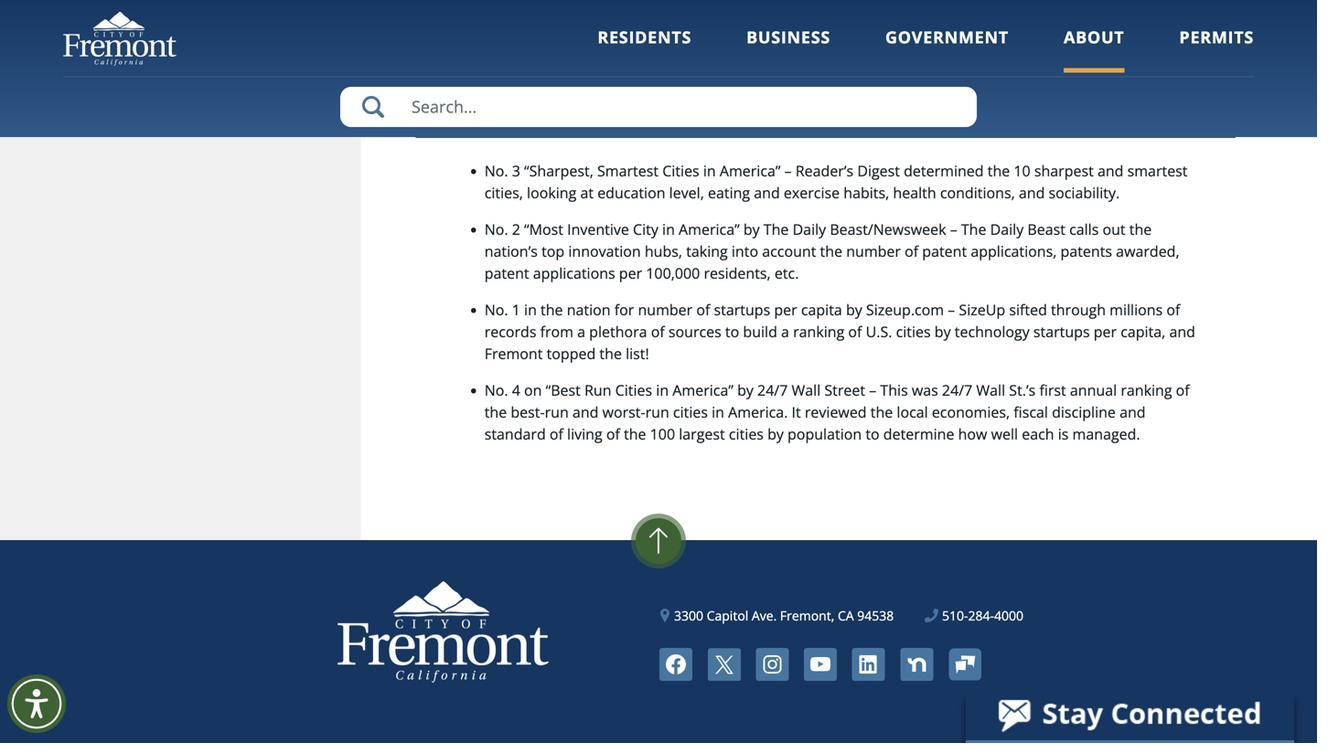 Task type: describe. For each thing, give the bounding box(es) containing it.
ranking inside no. 1 in the nation for number of startups per capita by sizeup.com – sizeup sifted through millions of records from a plethora of sources to build a ranking of u.s. cities by technology startups per capita, and fremont topped the list!
[[793, 322, 845, 342]]

first
[[1040, 381, 1067, 400]]

1 vertical spatial crime
[[894, 14, 933, 33]]

cities inside no. 4 on "best run cities in america" by 24/7 wall street – this was 24/7 wall st.'s first annual ranking of the best-run and worst-run cities in america. it reviewed the local economies, fiscal discipline and standard of living of the 100 largest cities by population to determine how well each is managed.
[[616, 381, 653, 400]]

1 the from the left
[[764, 219, 789, 239]]

to inside the no. 3 in silicon valley for the lowest crime rate – areavibes reveals the best places to live across the united states of america, based on amenities, cost of living, crime rates, education, employment, housing, and weather.
[[1045, 0, 1059, 11]]

of right millions
[[1167, 300, 1181, 320]]

annual
[[1071, 381, 1117, 400]]

number inside no. 1 in the nation for number of startups per capita by sizeup.com – sizeup sifted through millions of records from a plethora of sources to build a ranking of u.s. cities by technology startups per capita, and fremont topped the list!
[[638, 300, 693, 320]]

conditions,
[[941, 183, 1015, 203]]

by up america.
[[738, 381, 754, 400]]

reviewed
[[805, 402, 867, 422]]

footer nd icon image
[[901, 649, 934, 682]]

of down valley
[[580, 14, 594, 33]]

2
[[512, 219, 521, 239]]

determined
[[904, 161, 984, 181]]

of up sources
[[697, 300, 710, 320]]

is
[[1058, 424, 1069, 444]]

st.'s
[[1010, 381, 1036, 400]]

and inside no. 1 in the nation for number of startups per capita by sizeup.com – sizeup sifted through millions of records from a plethora of sources to build a ranking of u.s. cities by technology startups per capita, and fremont topped the list!
[[1170, 322, 1196, 342]]

business link
[[747, 26, 831, 73]]

this
[[881, 381, 908, 400]]

2 daily from the left
[[991, 219, 1024, 239]]

capita
[[801, 300, 843, 320]]

about link
[[1064, 26, 1125, 73]]

lowest
[[682, 0, 726, 11]]

business
[[747, 26, 831, 48]]

living
[[567, 424, 603, 444]]

inventive
[[567, 219, 629, 239]]

america" for and
[[720, 161, 781, 181]]

the down this
[[871, 402, 893, 422]]

2 the from the left
[[962, 219, 987, 239]]

sifted
[[1010, 300, 1048, 320]]

education
[[598, 183, 666, 203]]

for for valley
[[632, 0, 652, 11]]

applications
[[533, 263, 615, 283]]

100
[[650, 424, 675, 444]]

account
[[762, 241, 817, 261]]

well
[[992, 424, 1019, 444]]

calls
[[1070, 219, 1099, 239]]

"most
[[524, 219, 564, 239]]

city
[[633, 219, 659, 239]]

valley
[[589, 0, 628, 11]]

government link
[[886, 26, 1009, 73]]

employment,
[[1054, 14, 1144, 33]]

2 run from the left
[[646, 402, 670, 422]]

1 horizontal spatial per
[[774, 300, 798, 320]]

permits
[[1180, 26, 1255, 48]]

reveals
[[887, 0, 935, 11]]

footer li icon image
[[853, 649, 886, 682]]

510-284-4000
[[942, 607, 1024, 625]]

through
[[1051, 300, 1106, 320]]

taking
[[686, 241, 728, 261]]

capita,
[[1121, 322, 1166, 342]]

habits,
[[844, 183, 890, 203]]

determine
[[884, 424, 955, 444]]

the up based
[[656, 0, 678, 11]]

2 wall from the left
[[977, 381, 1006, 400]]

no. for no. 3 "sharpest, smartest cities in america" – reader's digest determined the 10 sharpest and smartest cities, looking at education level, eating and exercise habits, health conditions, and sociability.
[[485, 161, 508, 181]]

of left sources
[[651, 322, 665, 342]]

1 horizontal spatial cities
[[729, 424, 764, 444]]

exercise
[[784, 183, 840, 203]]

on inside the no. 3 in silicon valley for the lowest crime rate – areavibes reveals the best places to live across the united states of america, based on amenities, cost of living, crime rates, education, employment, housing, and weather.
[[706, 14, 724, 33]]

no. 1 in the nation for number of startups per capita by sizeup.com – sizeup sifted through millions of records from a plethora of sources to build a ranking of u.s. cities by technology startups per capita, and fremont topped the list!
[[485, 300, 1196, 364]]

looking
[[527, 183, 577, 203]]

largest
[[679, 424, 725, 444]]

based
[[661, 14, 702, 33]]

by right capita
[[846, 300, 863, 320]]

of left u.s.
[[849, 322, 862, 342]]

2012
[[427, 106, 467, 128]]

sizeup
[[959, 300, 1006, 320]]

nation
[[567, 300, 611, 320]]

was
[[912, 381, 939, 400]]

3 for in
[[512, 0, 521, 11]]

and up the living
[[573, 402, 599, 422]]

2 a from the left
[[781, 322, 790, 342]]

0 horizontal spatial startups
[[714, 300, 771, 320]]

and inside the no. 3 in silicon valley for the lowest crime rate – areavibes reveals the best places to live across the united states of america, based on amenities, cost of living, crime rates, education, employment, housing, and weather.
[[547, 36, 573, 55]]

the up standard
[[485, 402, 507, 422]]

living,
[[851, 14, 890, 33]]

cities inside no. 1 in the nation for number of startups per capita by sizeup.com – sizeup sifted through millions of records from a plethora of sources to build a ranking of u.s. cities by technology startups per capita, and fremont topped the list!
[[896, 322, 931, 342]]

and right eating
[[754, 183, 780, 203]]

at
[[581, 183, 594, 203]]

etc.
[[775, 263, 799, 283]]

areavibes
[[815, 0, 883, 11]]

best
[[965, 0, 995, 11]]

america.
[[729, 402, 788, 422]]

footer my icon image
[[949, 649, 982, 681]]

by inside no. 2 "most inventive city in america" by the daily beast/newsweek – the daily beast calls out the nation's top innovation hubs, taking into account the number of patent applications, patents awarded, patent applications per 100,000 residents, etc.
[[744, 219, 760, 239]]

in inside the no. 3 in silicon valley for the lowest crime rate – areavibes reveals the best places to live across the united states of america, based on amenities, cost of living, crime rates, education, employment, housing, and weather.
[[524, 0, 537, 11]]

topped
[[547, 344, 596, 364]]

residents
[[598, 26, 692, 48]]

silicon
[[541, 0, 585, 11]]

4000
[[995, 607, 1024, 625]]

in inside no. 1 in the nation for number of startups per capita by sizeup.com – sizeup sifted through millions of records from a plethora of sources to build a ranking of u.s. cities by technology startups per capita, and fremont topped the list!
[[524, 300, 537, 320]]

digest
[[858, 161, 900, 181]]

3300 capitol ave. fremont, ca 94538
[[674, 607, 894, 625]]

sizeup.com
[[866, 300, 944, 320]]

street
[[825, 381, 866, 400]]

nation's
[[485, 241, 538, 261]]

1 wall from the left
[[792, 381, 821, 400]]

no. for no. 3 in silicon valley for the lowest crime rate – areavibes reveals the best places to live across the united states of america, based on amenities, cost of living, crime rates, education, employment, housing, and weather.
[[485, 0, 508, 11]]

"best
[[546, 381, 581, 400]]

places
[[998, 0, 1041, 11]]

u.s.
[[866, 322, 893, 342]]

plethora
[[589, 322, 647, 342]]

no. 2 "most inventive city in america" by the daily beast/newsweek – the daily beast calls out the nation's top innovation hubs, taking into account the number of patent applications, patents awarded, patent applications per 100,000 residents, etc.
[[485, 219, 1180, 283]]

fiscal
[[1014, 402, 1049, 422]]

in inside no. 3 "sharpest, smartest cities in america" – reader's digest determined the 10 sharpest and smartest cities, looking at education level, eating and exercise habits, health conditions, and sociability.
[[704, 161, 716, 181]]

ca
[[838, 607, 854, 625]]



Task type: locate. For each thing, give the bounding box(es) containing it.
managed.
[[1073, 424, 1141, 444]]

0 vertical spatial on
[[706, 14, 724, 33]]

and up sociability.
[[1098, 161, 1124, 181]]

no. inside no. 1 in the nation for number of startups per capita by sizeup.com – sizeup sifted through millions of records from a plethora of sources to build a ranking of u.s. cities by technology startups per capita, and fremont topped the list!
[[485, 300, 508, 320]]

for inside the no. 3 in silicon valley for the lowest crime rate – areavibes reveals the best places to live across the united states of america, based on amenities, cost of living, crime rates, education, employment, housing, and weather.
[[632, 0, 652, 11]]

daily
[[793, 219, 826, 239], [991, 219, 1024, 239]]

worst-
[[603, 402, 646, 422]]

the down plethora
[[600, 344, 622, 364]]

– left sizeup
[[948, 300, 956, 320]]

discipline
[[1052, 402, 1116, 422]]

america" inside no. 4 on "best run cities in america" by 24/7 wall street – this was 24/7 wall st.'s first annual ranking of the best-run and worst-run cities in america. it reviewed the local economies, fiscal discipline and standard of living of the 100 largest cities by population to determine how well each is managed.
[[673, 381, 734, 400]]

the right account
[[820, 241, 843, 261]]

by down america.
[[768, 424, 784, 444]]

24/7 up america.
[[758, 381, 788, 400]]

permits link
[[1180, 26, 1255, 73]]

0 horizontal spatial crime
[[730, 0, 768, 11]]

ranking inside no. 4 on "best run cities in america" by 24/7 wall street – this was 24/7 wall st.'s first annual ranking of the best-run and worst-run cities in america. it reviewed the local economies, fiscal discipline and standard of living of the 100 largest cities by population to determine how well each is managed.
[[1121, 381, 1173, 400]]

states
[[534, 14, 576, 33]]

by up into
[[744, 219, 760, 239]]

live
[[1063, 0, 1086, 11]]

number inside no. 2 "most inventive city in america" by the daily beast/newsweek – the daily beast calls out the nation's top innovation hubs, taking into account the number of patent applications, patents awarded, patent applications per 100,000 residents, etc.
[[847, 241, 901, 261]]

no. inside no. 4 on "best run cities in america" by 24/7 wall street – this was 24/7 wall st.'s first annual ranking of the best-run and worst-run cities in america. it reviewed the local economies, fiscal discipline and standard of living of the 100 largest cities by population to determine how well each is managed.
[[485, 381, 508, 400]]

0 horizontal spatial ranking
[[793, 322, 845, 342]]

0 vertical spatial cities
[[896, 322, 931, 342]]

0 horizontal spatial daily
[[793, 219, 826, 239]]

per down innovation
[[619, 263, 642, 283]]

0 vertical spatial cities
[[663, 161, 700, 181]]

per up build
[[774, 300, 798, 320]]

2 vertical spatial cities
[[729, 424, 764, 444]]

in up largest
[[712, 402, 725, 422]]

on right 4
[[524, 381, 542, 400]]

2 vertical spatial to
[[866, 424, 880, 444]]

cities
[[896, 322, 931, 342], [673, 402, 708, 422], [729, 424, 764, 444]]

1 vertical spatial america"
[[679, 219, 740, 239]]

"sharpest,
[[524, 161, 594, 181]]

for up plethora
[[615, 300, 634, 320]]

of down beast/newsweek on the top of page
[[905, 241, 919, 261]]

510-284-4000 link
[[925, 607, 1024, 626]]

no. inside no. 3 "sharpest, smartest cities in america" – reader's digest determined the 10 sharpest and smartest cities, looking at education level, eating and exercise habits, health conditions, and sociability.
[[485, 161, 508, 181]]

3300
[[674, 607, 704, 625]]

3 up the united
[[512, 0, 521, 11]]

1 vertical spatial 3
[[512, 161, 521, 181]]

wall up 'economies,'
[[977, 381, 1006, 400]]

of down the areavibes
[[834, 14, 847, 33]]

no. left 2
[[485, 219, 508, 239]]

no. left 1
[[485, 300, 508, 320]]

no. for no. 4 on "best run cities in america" by 24/7 wall street – this was 24/7 wall st.'s first annual ranking of the best-run and worst-run cities in america. it reviewed the local economies, fiscal discipline and standard of living of the 100 largest cities by population to determine how well each is managed.
[[485, 381, 508, 400]]

1 vertical spatial startups
[[1034, 322, 1090, 342]]

284-
[[969, 607, 995, 625]]

and up managed.
[[1120, 402, 1146, 422]]

and down states
[[547, 36, 573, 55]]

for for nation
[[615, 300, 634, 320]]

of down worst- on the bottom left of page
[[607, 424, 620, 444]]

1 horizontal spatial a
[[781, 322, 790, 342]]

4 no. from the top
[[485, 300, 508, 320]]

1 vertical spatial to
[[726, 322, 740, 342]]

0 vertical spatial number
[[847, 241, 901, 261]]

per inside no. 2 "most inventive city in america" by the daily beast/newsweek – the daily beast calls out the nation's top innovation hubs, taking into account the number of patent applications, patents awarded, patent applications per 100,000 residents, etc.
[[619, 263, 642, 283]]

no. for no. 2 "most inventive city in america" by the daily beast/newsweek – the daily beast calls out the nation's top innovation hubs, taking into account the number of patent applications, patents awarded, patent applications per 100,000 residents, etc.
[[485, 219, 508, 239]]

crime down reveals
[[894, 14, 933, 33]]

cities down america.
[[729, 424, 764, 444]]

3 no. from the top
[[485, 219, 508, 239]]

no. 4 on "best run cities in america" by 24/7 wall street – this was 24/7 wall st.'s first annual ranking of the best-run and worst-run cities in america. it reviewed the local economies, fiscal discipline and standard of living of the 100 largest cities by population to determine how well each is managed.
[[485, 381, 1190, 444]]

rates,
[[936, 14, 975, 33]]

footer fb icon image
[[660, 649, 693, 682]]

1 horizontal spatial to
[[866, 424, 880, 444]]

1 24/7 from the left
[[758, 381, 788, 400]]

2 horizontal spatial to
[[1045, 0, 1059, 11]]

cities down sizeup.com
[[896, 322, 931, 342]]

3 up cities,
[[512, 161, 521, 181]]

2 vertical spatial america"
[[673, 381, 734, 400]]

the up awarded,
[[1130, 219, 1152, 239]]

millions
[[1110, 300, 1163, 320]]

to left the live
[[1045, 0, 1059, 11]]

daily up applications,
[[991, 219, 1024, 239]]

for
[[632, 0, 652, 11], [615, 300, 634, 320]]

2 3 from the top
[[512, 161, 521, 181]]

footer yt icon image
[[804, 649, 837, 682]]

–
[[804, 0, 811, 11], [785, 161, 792, 181], [950, 219, 958, 239], [948, 300, 956, 320], [870, 381, 877, 400]]

1 3 from the top
[[512, 0, 521, 11]]

footer ig icon image
[[756, 649, 789, 682]]

0 vertical spatial to
[[1045, 0, 1059, 11]]

0 vertical spatial america"
[[720, 161, 781, 181]]

startups up build
[[714, 300, 771, 320]]

1 vertical spatial patent
[[485, 263, 529, 283]]

local
[[897, 402, 928, 422]]

of right annual in the right bottom of the page
[[1176, 381, 1190, 400]]

the down worst- on the bottom left of page
[[624, 424, 646, 444]]

on inside no. 4 on "best run cities in america" by 24/7 wall street – this was 24/7 wall st.'s first annual ranking of the best-run and worst-run cities in america. it reviewed the local economies, fiscal discipline and standard of living of the 100 largest cities by population to determine how well each is managed.
[[524, 381, 542, 400]]

ranking down capita
[[793, 322, 845, 342]]

– left this
[[870, 381, 877, 400]]

wall up it
[[792, 381, 821, 400]]

100,000
[[646, 263, 700, 283]]

1 a from the left
[[578, 322, 586, 342]]

top
[[542, 241, 565, 261]]

0 horizontal spatial run
[[545, 402, 569, 422]]

and right capita,
[[1170, 322, 1196, 342]]

cities up level,
[[663, 161, 700, 181]]

america" inside no. 2 "most inventive city in america" by the daily beast/newsweek – the daily beast calls out the nation's top innovation hubs, taking into account the number of patent applications, patents awarded, patent applications per 100,000 residents, etc.
[[679, 219, 740, 239]]

patent down beast/newsweek on the top of page
[[923, 241, 967, 261]]

on
[[706, 14, 724, 33], [524, 381, 542, 400]]

number down beast/newsweek on the top of page
[[847, 241, 901, 261]]

fremont
[[485, 344, 543, 364]]

america" for taking
[[679, 219, 740, 239]]

weather.
[[577, 36, 636, 55]]

smartest
[[1128, 161, 1188, 181]]

– inside no. 3 "sharpest, smartest cities in america" – reader's digest determined the 10 sharpest and smartest cities, looking at education level, eating and exercise habits, health conditions, and sociability.
[[785, 161, 792, 181]]

awarded,
[[1117, 241, 1180, 261]]

america" up eating
[[720, 161, 781, 181]]

in up eating
[[704, 161, 716, 181]]

Search text field
[[340, 87, 977, 127]]

– inside no. 1 in the nation for number of startups per capita by sizeup.com – sizeup sifted through millions of records from a plethora of sources to build a ranking of u.s. cities by technology startups per capita, and fremont topped the list!
[[948, 300, 956, 320]]

the up from
[[541, 300, 563, 320]]

patent down "nation's"
[[485, 263, 529, 283]]

cities up largest
[[673, 402, 708, 422]]

number up sources
[[638, 300, 693, 320]]

stay connected image
[[966, 690, 1293, 741]]

daily up account
[[793, 219, 826, 239]]

records
[[485, 322, 537, 342]]

1 vertical spatial per
[[774, 300, 798, 320]]

to down reviewed
[[866, 424, 880, 444]]

into
[[732, 241, 759, 261]]

2012 tab list
[[416, 0, 1236, 477]]

5 no. from the top
[[485, 381, 508, 400]]

1 horizontal spatial number
[[847, 241, 901, 261]]

residents link
[[598, 26, 692, 73]]

number
[[847, 241, 901, 261], [638, 300, 693, 320]]

ave.
[[752, 607, 777, 625]]

1 vertical spatial for
[[615, 300, 634, 320]]

0 vertical spatial ranking
[[793, 322, 845, 342]]

3 for "sharpest,
[[512, 161, 521, 181]]

0 horizontal spatial cities
[[616, 381, 653, 400]]

1 horizontal spatial 24/7
[[942, 381, 973, 400]]

the left 10
[[988, 161, 1010, 181]]

the up "rates,"
[[939, 0, 961, 11]]

3 inside the no. 3 in silicon valley for the lowest crime rate – areavibes reveals the best places to live across the united states of america, based on amenities, cost of living, crime rates, education, employment, housing, and weather.
[[512, 0, 521, 11]]

1
[[512, 300, 521, 320]]

wall
[[792, 381, 821, 400], [977, 381, 1006, 400]]

– inside the no. 3 in silicon valley for the lowest crime rate – areavibes reveals the best places to live across the united states of america, based on amenities, cost of living, crime rates, education, employment, housing, and weather.
[[804, 0, 811, 11]]

the inside no. 3 "sharpest, smartest cities in america" – reader's digest determined the 10 sharpest and smartest cities, looking at education level, eating and exercise habits, health conditions, and sociability.
[[988, 161, 1010, 181]]

no. left 4
[[485, 381, 508, 400]]

a down nation
[[578, 322, 586, 342]]

no. inside the no. 3 in silicon valley for the lowest crime rate – areavibes reveals the best places to live across the united states of america, based on amenities, cost of living, crime rates, education, employment, housing, and weather.
[[485, 0, 508, 11]]

government
[[886, 26, 1009, 48]]

3 inside no. 3 "sharpest, smartest cities in america" – reader's digest determined the 10 sharpest and smartest cities, looking at education level, eating and exercise habits, health conditions, and sociability.
[[512, 161, 521, 181]]

0 horizontal spatial number
[[638, 300, 693, 320]]

0 horizontal spatial wall
[[792, 381, 821, 400]]

run
[[585, 381, 612, 400]]

on down lowest
[[706, 14, 724, 33]]

a right build
[[781, 322, 790, 342]]

1 horizontal spatial startups
[[1034, 322, 1090, 342]]

applications,
[[971, 241, 1057, 261]]

america" up taking
[[679, 219, 740, 239]]

0 horizontal spatial 24/7
[[758, 381, 788, 400]]

2 vertical spatial per
[[1094, 322, 1117, 342]]

per
[[619, 263, 642, 283], [774, 300, 798, 320], [1094, 322, 1117, 342]]

1 run from the left
[[545, 402, 569, 422]]

of left the living
[[550, 424, 564, 444]]

economies,
[[932, 402, 1010, 422]]

crime up the amenities,
[[730, 0, 768, 11]]

1 horizontal spatial wall
[[977, 381, 1006, 400]]

the up account
[[764, 219, 789, 239]]

0 vertical spatial 3
[[512, 0, 521, 11]]

0 horizontal spatial on
[[524, 381, 542, 400]]

standard
[[485, 424, 546, 444]]

0 horizontal spatial a
[[578, 322, 586, 342]]

1 no. from the top
[[485, 0, 508, 11]]

– down the conditions,
[[950, 219, 958, 239]]

cost
[[802, 14, 830, 33]]

0 vertical spatial startups
[[714, 300, 771, 320]]

24/7 up 'economies,'
[[942, 381, 973, 400]]

1 vertical spatial cities
[[673, 402, 708, 422]]

housing,
[[485, 36, 543, 55]]

cities,
[[485, 183, 523, 203]]

1 horizontal spatial ranking
[[1121, 381, 1173, 400]]

by down sizeup.com
[[935, 322, 951, 342]]

sociability.
[[1049, 183, 1120, 203]]

from
[[540, 322, 574, 342]]

footer tw icon image
[[708, 649, 741, 682]]

ranking
[[793, 322, 845, 342], [1121, 381, 1173, 400]]

2 horizontal spatial per
[[1094, 322, 1117, 342]]

population
[[788, 424, 862, 444]]

1 horizontal spatial the
[[962, 219, 987, 239]]

1 vertical spatial on
[[524, 381, 542, 400]]

1 daily from the left
[[793, 219, 826, 239]]

united
[[485, 14, 530, 33]]

no. inside no. 2 "most inventive city in america" by the daily beast/newsweek – the daily beast calls out the nation's top innovation hubs, taking into account the number of patent applications, patents awarded, patent applications per 100,000 residents, etc.
[[485, 219, 508, 239]]

0 horizontal spatial the
[[764, 219, 789, 239]]

technology
[[955, 322, 1030, 342]]

2 horizontal spatial cities
[[896, 322, 931, 342]]

0 horizontal spatial to
[[726, 322, 740, 342]]

run down "best
[[545, 402, 569, 422]]

1 horizontal spatial run
[[646, 402, 670, 422]]

1 horizontal spatial crime
[[894, 14, 933, 33]]

1 horizontal spatial patent
[[923, 241, 967, 261]]

no. up cities,
[[485, 161, 508, 181]]

run up 100
[[646, 402, 670, 422]]

to inside no. 4 on "best run cities in america" by 24/7 wall street – this was 24/7 wall st.'s first annual ranking of the best-run and worst-run cities in america. it reviewed the local economies, fiscal discipline and standard of living of the 100 largest cities by population to determine how well each is managed.
[[866, 424, 880, 444]]

0 vertical spatial per
[[619, 263, 642, 283]]

cities inside no. 3 "sharpest, smartest cities in america" – reader's digest determined the 10 sharpest and smartest cities, looking at education level, eating and exercise habits, health conditions, and sociability.
[[663, 161, 700, 181]]

1 vertical spatial number
[[638, 300, 693, 320]]

the
[[764, 219, 789, 239], [962, 219, 987, 239]]

ranking right annual in the right bottom of the page
[[1121, 381, 1173, 400]]

crime
[[730, 0, 768, 11], [894, 14, 933, 33]]

health
[[893, 183, 937, 203]]

patent
[[923, 241, 967, 261], [485, 263, 529, 283]]

to inside no. 1 in the nation for number of startups per capita by sizeup.com – sizeup sifted through millions of records from a plethora of sources to build a ranking of u.s. cities by technology startups per capita, and fremont topped the list!
[[726, 322, 740, 342]]

0 horizontal spatial patent
[[485, 263, 529, 283]]

1 horizontal spatial on
[[706, 14, 724, 33]]

4
[[512, 381, 521, 400]]

to left build
[[726, 322, 740, 342]]

0 vertical spatial for
[[632, 0, 652, 11]]

rate
[[772, 0, 800, 11]]

in up 100
[[656, 381, 669, 400]]

0 vertical spatial patent
[[923, 241, 967, 261]]

across
[[1090, 0, 1134, 11]]

2 24/7 from the left
[[942, 381, 973, 400]]

a
[[578, 322, 586, 342], [781, 322, 790, 342]]

0 vertical spatial crime
[[730, 0, 768, 11]]

no. for no. 1 in the nation for number of startups per capita by sizeup.com – sizeup sifted through millions of records from a plethora of sources to build a ranking of u.s. cities by technology startups per capita, and fremont topped the list!
[[485, 300, 508, 320]]

eating
[[708, 183, 750, 203]]

510-
[[942, 607, 969, 625]]

hubs,
[[645, 241, 683, 261]]

how
[[959, 424, 988, 444]]

america" inside no. 3 "sharpest, smartest cities in america" – reader's digest determined the 10 sharpest and smartest cities, looking at education level, eating and exercise habits, health conditions, and sociability.
[[720, 161, 781, 181]]

1 horizontal spatial cities
[[663, 161, 700, 181]]

94538
[[858, 607, 894, 625]]

in inside no. 2 "most inventive city in america" by the daily beast/newsweek – the daily beast calls out the nation's top innovation hubs, taking into account the number of patent applications, patents awarded, patent applications per 100,000 residents, etc.
[[663, 219, 675, 239]]

per down through
[[1094, 322, 1117, 342]]

0 horizontal spatial cities
[[673, 402, 708, 422]]

and down 10
[[1019, 183, 1045, 203]]

no. up the united
[[485, 0, 508, 11]]

1 vertical spatial ranking
[[1121, 381, 1173, 400]]

the right 'across'
[[1138, 0, 1160, 11]]

cities up worst- on the bottom left of page
[[616, 381, 653, 400]]

10
[[1014, 161, 1031, 181]]

0 horizontal spatial per
[[619, 263, 642, 283]]

it
[[792, 402, 801, 422]]

education,
[[978, 14, 1050, 33]]

america" up largest
[[673, 381, 734, 400]]

– inside no. 2 "most inventive city in america" by the daily beast/newsweek – the daily beast calls out the nation's top innovation hubs, taking into account the number of patent applications, patents awarded, patent applications per 100,000 residents, etc.
[[950, 219, 958, 239]]

for up the "america," at the left top
[[632, 0, 652, 11]]

24/7
[[758, 381, 788, 400], [942, 381, 973, 400]]

the down the conditions,
[[962, 219, 987, 239]]

out
[[1103, 219, 1126, 239]]

beast/newsweek
[[830, 219, 947, 239]]

america"
[[720, 161, 781, 181], [679, 219, 740, 239], [673, 381, 734, 400]]

1 vertical spatial cities
[[616, 381, 653, 400]]

build
[[743, 322, 778, 342]]

1 horizontal spatial daily
[[991, 219, 1024, 239]]

in up hubs,
[[663, 219, 675, 239]]

2 no. from the top
[[485, 161, 508, 181]]

of inside no. 2 "most inventive city in america" by the daily beast/newsweek – the daily beast calls out the nation's top innovation hubs, taking into account the number of patent applications, patents awarded, patent applications per 100,000 residents, etc.
[[905, 241, 919, 261]]

beast
[[1028, 219, 1066, 239]]

startups down through
[[1034, 322, 1090, 342]]

– inside no. 4 on "best run cities in america" by 24/7 wall street – this was 24/7 wall st.'s first annual ranking of the best-run and worst-run cities in america. it reviewed the local economies, fiscal discipline and standard of living of the 100 largest cities by population to determine how well each is managed.
[[870, 381, 877, 400]]

amenities,
[[727, 14, 798, 33]]

the
[[656, 0, 678, 11], [939, 0, 961, 11], [1138, 0, 1160, 11], [988, 161, 1010, 181], [1130, 219, 1152, 239], [820, 241, 843, 261], [541, 300, 563, 320], [600, 344, 622, 364], [485, 402, 507, 422], [871, 402, 893, 422], [624, 424, 646, 444]]

in up the united
[[524, 0, 537, 11]]

– up cost
[[804, 0, 811, 11]]

reader's
[[796, 161, 854, 181]]

for inside no. 1 in the nation for number of startups per capita by sizeup.com – sizeup sifted through millions of records from a plethora of sources to build a ranking of u.s. cities by technology startups per capita, and fremont topped the list!
[[615, 300, 634, 320]]

no.
[[485, 0, 508, 11], [485, 161, 508, 181], [485, 219, 508, 239], [485, 300, 508, 320], [485, 381, 508, 400]]

in right 1
[[524, 300, 537, 320]]

capitol
[[707, 607, 749, 625]]

– up exercise
[[785, 161, 792, 181]]



Task type: vqa. For each thing, say whether or not it's contained in the screenshot.
the rightmost "Community"
no



